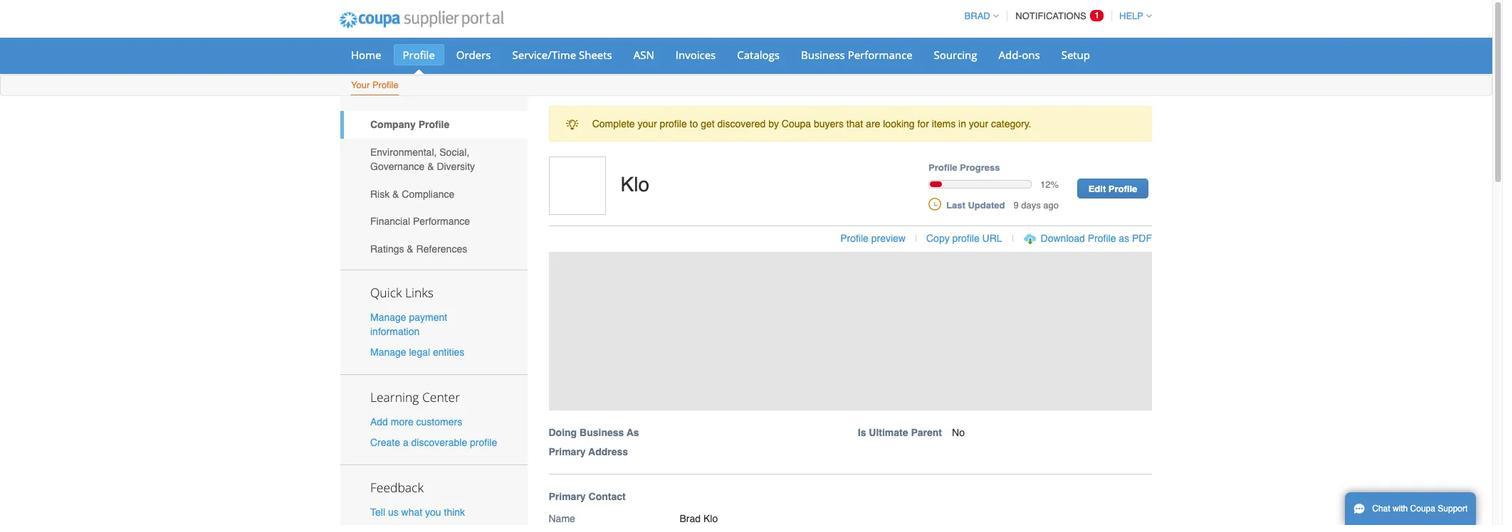 Task type: locate. For each thing, give the bounding box(es) containing it.
& right ratings at the top of page
[[407, 244, 414, 255]]

profile left 'preview'
[[840, 233, 869, 244]]

0 vertical spatial business
[[801, 48, 845, 62]]

manage inside 'manage payment information'
[[370, 312, 406, 323]]

to
[[690, 118, 698, 130]]

days
[[1021, 200, 1041, 210]]

2 your from the left
[[969, 118, 988, 130]]

primary
[[549, 446, 586, 458], [549, 491, 586, 502]]

& right risk
[[392, 188, 399, 200]]

business inside business performance link
[[801, 48, 845, 62]]

profile progress
[[929, 163, 1000, 173]]

1 horizontal spatial performance
[[848, 48, 913, 62]]

9 days ago
[[1014, 200, 1059, 210]]

service/time
[[512, 48, 576, 62]]

download profile as pdf button
[[1041, 232, 1152, 246]]

links
[[405, 284, 434, 301]]

manage for manage legal entities
[[370, 347, 406, 358]]

get
[[701, 118, 715, 130]]

1 vertical spatial manage
[[370, 347, 406, 358]]

tell us what you think button
[[370, 506, 465, 520]]

0 vertical spatial klo
[[621, 173, 649, 196]]

background image
[[549, 252, 1152, 411]]

manage down information
[[370, 347, 406, 358]]

buyers
[[814, 118, 844, 130]]

& inside 'environmental, social, governance & diversity'
[[427, 161, 434, 172]]

9
[[1014, 200, 1019, 210]]

coupa inside the chat with coupa support button
[[1410, 504, 1436, 514]]

2 manage from the top
[[370, 347, 406, 358]]

0 vertical spatial coupa
[[782, 118, 811, 130]]

name
[[549, 513, 575, 525]]

profile inside button
[[952, 233, 980, 244]]

manage payment information
[[370, 312, 447, 337]]

profile preview
[[840, 233, 906, 244]]

complete
[[592, 118, 635, 130]]

ratings
[[370, 244, 404, 255]]

profile left as
[[1088, 233, 1116, 244]]

navigation
[[958, 2, 1152, 30]]

business right catalogs link
[[801, 48, 845, 62]]

profile inside "link"
[[418, 119, 450, 131]]

support
[[1438, 504, 1468, 514]]

0 vertical spatial profile
[[660, 118, 687, 130]]

you
[[425, 507, 441, 519]]

1 horizontal spatial your
[[969, 118, 988, 130]]

profile right your
[[372, 80, 399, 90]]

items
[[932, 118, 956, 130]]

brad link
[[958, 11, 999, 21]]

invoices
[[676, 48, 716, 62]]

& for compliance
[[392, 188, 399, 200]]

copy profile url
[[926, 233, 1002, 244]]

payment
[[409, 312, 447, 323]]

learning
[[370, 389, 419, 406]]

tell
[[370, 507, 385, 519]]

pdf
[[1132, 233, 1152, 244]]

business inside klo banner
[[580, 427, 624, 438]]

1 vertical spatial primary
[[549, 491, 586, 502]]

0 horizontal spatial performance
[[413, 216, 470, 227]]

help link
[[1113, 11, 1152, 21]]

1 horizontal spatial business
[[801, 48, 845, 62]]

performance up are
[[848, 48, 913, 62]]

manage for manage payment information
[[370, 312, 406, 323]]

primary inside klo banner
[[549, 446, 586, 458]]

0 horizontal spatial your
[[638, 118, 657, 130]]

0 vertical spatial manage
[[370, 312, 406, 323]]

think
[[444, 507, 465, 519]]

1 primary from the top
[[549, 446, 586, 458]]

1 horizontal spatial klo
[[704, 513, 718, 525]]

diversity
[[437, 161, 475, 172]]

0 horizontal spatial klo
[[621, 173, 649, 196]]

1 horizontal spatial coupa
[[1410, 504, 1436, 514]]

2 primary from the top
[[549, 491, 586, 502]]

0 vertical spatial brad
[[965, 11, 990, 21]]

0 horizontal spatial business
[[580, 427, 624, 438]]

1 vertical spatial performance
[[413, 216, 470, 227]]

primary down doing
[[549, 446, 586, 458]]

1 horizontal spatial brad
[[965, 11, 990, 21]]

coupa right by on the top right of the page
[[782, 118, 811, 130]]

home link
[[342, 44, 391, 66]]

orders link
[[447, 44, 500, 66]]

for
[[918, 118, 929, 130]]

brad
[[965, 11, 990, 21], [680, 513, 701, 525]]

profile left to
[[660, 118, 687, 130]]

1 vertical spatial klo
[[704, 513, 718, 525]]

0 horizontal spatial &
[[392, 188, 399, 200]]

ratings & references link
[[340, 235, 527, 263]]

ons
[[1022, 48, 1040, 62]]

1 manage from the top
[[370, 312, 406, 323]]

business
[[801, 48, 845, 62], [580, 427, 624, 438]]

your
[[638, 118, 657, 130], [969, 118, 988, 130]]

1 vertical spatial &
[[392, 188, 399, 200]]

1 horizontal spatial profile
[[660, 118, 687, 130]]

a
[[403, 437, 409, 449]]

references
[[416, 244, 467, 255]]

add more customers
[[370, 417, 462, 428]]

chat with coupa support
[[1372, 504, 1468, 514]]

download profile as pdf
[[1041, 233, 1152, 244]]

0 horizontal spatial profile
[[470, 437, 497, 449]]

brad for brad
[[965, 11, 990, 21]]

us
[[388, 507, 399, 519]]

sourcing link
[[925, 44, 987, 66]]

2 horizontal spatial &
[[427, 161, 434, 172]]

your right complete
[[638, 118, 657, 130]]

chat with coupa support button
[[1345, 493, 1476, 526]]

home
[[351, 48, 381, 62]]

2 horizontal spatial profile
[[952, 233, 980, 244]]

that
[[847, 118, 863, 130]]

financial performance
[[370, 216, 470, 227]]

2 vertical spatial profile
[[470, 437, 497, 449]]

2 vertical spatial &
[[407, 244, 414, 255]]

catalogs link
[[728, 44, 789, 66]]

1 vertical spatial coupa
[[1410, 504, 1436, 514]]

brad klo
[[680, 513, 718, 525]]

1 vertical spatial business
[[580, 427, 624, 438]]

klo
[[621, 173, 649, 196], [704, 513, 718, 525]]

profile up social,
[[418, 119, 450, 131]]

what
[[401, 507, 422, 519]]

coupa right with
[[1410, 504, 1436, 514]]

catalogs
[[737, 48, 780, 62]]

add-ons
[[999, 48, 1040, 62]]

company profile
[[370, 119, 450, 131]]

legal
[[409, 347, 430, 358]]

performance for financial performance
[[413, 216, 470, 227]]

more
[[391, 417, 414, 428]]

discoverable
[[411, 437, 467, 449]]

profile inside alert
[[660, 118, 687, 130]]

coupa
[[782, 118, 811, 130], [1410, 504, 1436, 514]]

sourcing
[[934, 48, 977, 62]]

chat
[[1372, 504, 1390, 514]]

asn link
[[624, 44, 664, 66]]

help
[[1119, 11, 1144, 21]]

0 horizontal spatial coupa
[[782, 118, 811, 130]]

primary contact
[[549, 491, 626, 502]]

center
[[422, 389, 460, 406]]

1 vertical spatial profile
[[952, 233, 980, 244]]

performance up the references
[[413, 216, 470, 227]]

0 vertical spatial performance
[[848, 48, 913, 62]]

your right in
[[969, 118, 988, 130]]

profile left progress
[[929, 163, 957, 173]]

last
[[946, 200, 965, 210]]

orders
[[456, 48, 491, 62]]

business up address
[[580, 427, 624, 438]]

0 horizontal spatial brad
[[680, 513, 701, 525]]

1 vertical spatial brad
[[680, 513, 701, 525]]

primary for primary address
[[549, 446, 586, 458]]

profile left url
[[952, 233, 980, 244]]

profile right discoverable at the bottom
[[470, 437, 497, 449]]

manage payment information link
[[370, 312, 447, 337]]

as
[[627, 427, 639, 438]]

0 vertical spatial &
[[427, 161, 434, 172]]

risk & compliance link
[[340, 180, 527, 208]]

manage up information
[[370, 312, 406, 323]]

1 horizontal spatial &
[[407, 244, 414, 255]]

quick links
[[370, 284, 434, 301]]

0 vertical spatial primary
[[549, 446, 586, 458]]

primary up name
[[549, 491, 586, 502]]

& left diversity
[[427, 161, 434, 172]]

preview
[[871, 233, 906, 244]]



Task type: vqa. For each thing, say whether or not it's contained in the screenshot.
The Manage to the top
yes



Task type: describe. For each thing, give the bounding box(es) containing it.
url
[[982, 233, 1002, 244]]

coupa supplier portal image
[[330, 2, 513, 38]]

financial
[[370, 216, 410, 227]]

create a discoverable profile
[[370, 437, 497, 449]]

doing business as
[[549, 427, 639, 438]]

risk
[[370, 188, 390, 200]]

are
[[866, 118, 880, 130]]

compliance
[[402, 188, 455, 200]]

performance for business performance
[[848, 48, 913, 62]]

contact
[[589, 491, 626, 502]]

& for references
[[407, 244, 414, 255]]

business performance link
[[792, 44, 922, 66]]

navigation containing notifications 1
[[958, 2, 1152, 30]]

sheets
[[579, 48, 612, 62]]

category.
[[991, 118, 1031, 130]]

financial performance link
[[340, 208, 527, 235]]

profile link
[[393, 44, 444, 66]]

klo image
[[549, 157, 606, 215]]

quick
[[370, 284, 402, 301]]

notifications
[[1016, 11, 1087, 21]]

with
[[1393, 504, 1408, 514]]

risk & compliance
[[370, 188, 455, 200]]

12%
[[1040, 179, 1059, 190]]

environmental,
[[370, 147, 437, 158]]

environmental, social, governance & diversity
[[370, 147, 475, 172]]

discovered
[[717, 118, 766, 130]]

asn
[[634, 48, 654, 62]]

manage legal entities link
[[370, 347, 465, 358]]

primary address
[[549, 446, 628, 458]]

create
[[370, 437, 400, 449]]

ultimate
[[869, 427, 908, 438]]

profile right edit
[[1109, 184, 1137, 195]]

your profile
[[351, 80, 399, 90]]

profile inside button
[[1088, 233, 1116, 244]]

klo banner
[[544, 157, 1167, 475]]

create a discoverable profile link
[[370, 437, 497, 449]]

brad for brad klo
[[680, 513, 701, 525]]

add-
[[999, 48, 1022, 62]]

invoices link
[[666, 44, 725, 66]]

is ultimate parent
[[858, 427, 942, 438]]

manage legal entities
[[370, 347, 465, 358]]

no
[[952, 427, 965, 438]]

edit profile
[[1089, 184, 1137, 195]]

parent
[[911, 427, 942, 438]]

setup
[[1062, 48, 1090, 62]]

progress
[[960, 163, 1000, 173]]

entities
[[433, 347, 465, 358]]

as
[[1119, 233, 1129, 244]]

profile preview link
[[840, 233, 906, 244]]

your profile link
[[350, 77, 399, 95]]

profile down coupa supplier portal image
[[403, 48, 435, 62]]

service/time sheets link
[[503, 44, 621, 66]]

coupa inside complete your profile to get discovered by coupa buyers that are looking for items in your category. alert
[[782, 118, 811, 130]]

social,
[[440, 147, 469, 158]]

ratings & references
[[370, 244, 467, 255]]

complete your profile to get discovered by coupa buyers that are looking for items in your category. alert
[[549, 106, 1152, 142]]

updated
[[968, 200, 1005, 210]]

1 your from the left
[[638, 118, 657, 130]]

edit
[[1089, 184, 1106, 195]]

complete your profile to get discovered by coupa buyers that are looking for items in your category.
[[592, 118, 1031, 130]]

tell us what you think
[[370, 507, 465, 519]]

environmental, social, governance & diversity link
[[340, 139, 527, 180]]

notifications 1
[[1016, 10, 1100, 21]]

address
[[588, 446, 628, 458]]

add
[[370, 417, 388, 428]]

governance
[[370, 161, 425, 172]]

edit profile link
[[1077, 179, 1149, 199]]

feedback
[[370, 479, 424, 497]]

is
[[858, 427, 866, 438]]

primary for primary contact
[[549, 491, 586, 502]]

1
[[1095, 10, 1100, 21]]

doing
[[549, 427, 577, 438]]

copy profile url button
[[926, 232, 1002, 246]]

service/time sheets
[[512, 48, 612, 62]]

klo inside banner
[[621, 173, 649, 196]]



